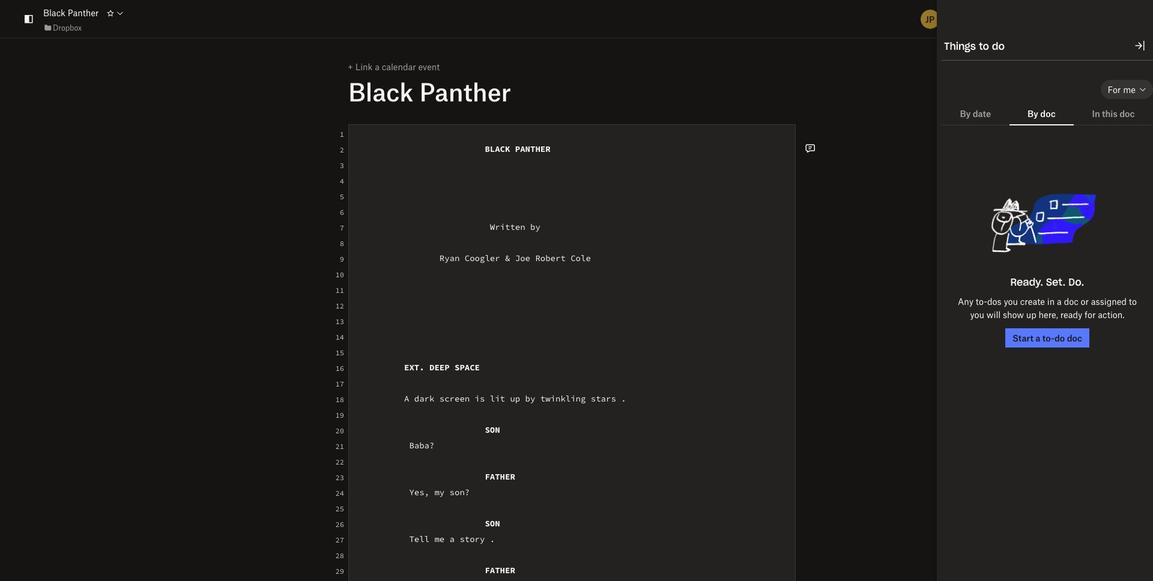 Task type: vqa. For each thing, say whether or not it's contained in the screenshot.
access
no



Task type: describe. For each thing, give the bounding box(es) containing it.
1 horizontal spatial you
[[1004, 296, 1019, 307]]

start a to-do doc button
[[1006, 329, 1090, 348]]

son for son baba?
[[485, 425, 500, 436]]

in
[[1048, 296, 1056, 307]]

yes,
[[410, 487, 430, 498]]

assigned
[[1092, 296, 1127, 307]]

son?
[[450, 487, 470, 498]]

by doc
[[1028, 108, 1056, 119]]

create
[[1021, 296, 1046, 307]]

0 vertical spatial by
[[531, 222, 541, 233]]

ready.
[[1011, 278, 1044, 288]]

0 vertical spatial black
[[43, 7, 65, 18]]

doc right this
[[1120, 108, 1136, 119]]

0 vertical spatial do
[[993, 42, 1005, 52]]

written by
[[354, 222, 546, 233]]

to- inside the any to-dos you create in a doc or assigned to you will show up here, ready for action.
[[976, 296, 988, 307]]

coogler
[[465, 253, 500, 264]]

ready. set. do.
[[1011, 278, 1085, 288]]

set.
[[1047, 278, 1066, 288]]

deep
[[430, 362, 450, 373]]

show
[[1004, 310, 1025, 320]]

things
[[945, 42, 977, 52]]

screen
[[440, 394, 470, 404]]

will
[[987, 310, 1001, 320]]

start
[[1013, 333, 1034, 344]]

for me
[[1109, 84, 1136, 95]]

baba?
[[410, 441, 435, 451]]

ryan coogler & joe robert cole
[[354, 253, 591, 264]]

doc inside popup button
[[1068, 333, 1083, 344]]

start a to-do doc
[[1013, 333, 1083, 344]]

by for by date
[[961, 108, 971, 119]]

stars
[[591, 394, 616, 404]]

father yes, my son?
[[354, 472, 516, 498]]

date
[[973, 108, 992, 119]]

father for father
[[354, 566, 516, 576]]

my
[[435, 487, 445, 498]]

tell
[[410, 534, 430, 545]]

me inside son tell me a story .
[[435, 534, 445, 545]]

do inside popup button
[[1055, 333, 1066, 344]]

is
[[475, 394, 485, 404]]

son tell me a story .
[[354, 519, 500, 545]]

cole
[[571, 253, 591, 264]]

me inside popup button
[[1124, 84, 1136, 95]]

for
[[1109, 84, 1122, 95]]

. inside son tell me a story .
[[490, 534, 495, 545]]

1 vertical spatial by
[[526, 394, 536, 404]]

a dark screen is lit up by twinkling stars .
[[354, 394, 627, 404]]

for
[[1085, 310, 1096, 320]]

ext.
[[404, 362, 425, 373]]

any
[[959, 296, 974, 307]]

dropbox
[[53, 23, 82, 32]]

0 horizontal spatial to
[[980, 42, 990, 52]]

ryan
[[440, 253, 460, 264]]

by date
[[961, 108, 992, 119]]

a inside son tell me a story .
[[450, 534, 455, 545]]

dos
[[988, 296, 1002, 307]]

ready
[[1061, 310, 1083, 320]]

son for son tell me a story .
[[485, 519, 500, 529]]



Task type: locate. For each thing, give the bounding box(es) containing it.
tab list
[[942, 102, 1154, 126]]

a inside popup button
[[1036, 333, 1041, 344]]

a
[[404, 394, 410, 404]]

you up show
[[1004, 296, 1019, 307]]

1 horizontal spatial to-
[[1043, 333, 1055, 344]]

black panther
[[43, 7, 99, 18], [349, 76, 511, 106]]

0 horizontal spatial panther
[[68, 7, 99, 18]]

in this doc
[[1093, 108, 1136, 119]]

twinkling
[[541, 394, 586, 404]]

1 horizontal spatial me
[[1124, 84, 1136, 95]]

to- right any
[[976, 296, 988, 307]]

space
[[455, 362, 480, 373]]

to- inside popup button
[[1043, 333, 1055, 344]]

1 by from the left
[[961, 108, 971, 119]]

0 vertical spatial to
[[980, 42, 990, 52]]

. right stars
[[622, 394, 627, 404]]

1 vertical spatial do
[[1055, 333, 1066, 344]]

0 horizontal spatial black panther
[[43, 7, 99, 18]]

1 vertical spatial you
[[971, 310, 985, 320]]

1 vertical spatial black panther
[[349, 76, 511, 106]]

calendar
[[382, 61, 416, 72]]

by left date at the top of the page
[[961, 108, 971, 119]]

me
[[1124, 84, 1136, 95], [435, 534, 445, 545]]

panther down the event
[[420, 76, 511, 106]]

me right tell
[[435, 534, 445, 545]]

a right link
[[375, 61, 380, 72]]

me right for
[[1124, 84, 1136, 95]]

this
[[1103, 108, 1118, 119]]

do.
[[1069, 278, 1085, 288]]

black up dropbox link on the left of page
[[43, 7, 65, 18]]

1 horizontal spatial black
[[349, 76, 414, 106]]

0 vertical spatial son
[[485, 425, 500, 436]]

1 vertical spatial me
[[435, 534, 445, 545]]

to- down here,
[[1043, 333, 1055, 344]]

1 horizontal spatial to
[[1130, 296, 1138, 307]]

to right things
[[980, 42, 990, 52]]

in
[[1093, 108, 1101, 119]]

doc inside the any to-dos you create in a doc or assigned to you will show up here, ready for action.
[[1065, 296, 1079, 307]]

1 horizontal spatial by
[[1028, 108, 1039, 119]]

son up story
[[485, 519, 500, 529]]

son down a dark screen is lit up by twinkling stars .
[[485, 425, 500, 436]]

story
[[460, 534, 485, 545]]

to inside the any to-dos you create in a doc or assigned to you will show up here, ready for action.
[[1130, 296, 1138, 307]]

robert
[[536, 253, 566, 264]]

tab list containing by date
[[942, 102, 1154, 126]]

0 vertical spatial father
[[485, 472, 516, 483]]

by for by doc
[[1028, 108, 1039, 119]]

doc
[[1041, 108, 1056, 119], [1120, 108, 1136, 119], [1065, 296, 1079, 307], [1068, 333, 1083, 344]]

0 vertical spatial you
[[1004, 296, 1019, 307]]

doc down ready
[[1068, 333, 1083, 344]]

son inside son baba?
[[485, 425, 500, 436]]

a right in
[[1058, 296, 1062, 307]]

1 vertical spatial panther
[[420, 76, 511, 106]]

black panther link
[[43, 6, 99, 19]]

to-do list is empty image
[[990, 150, 1106, 265]]

lit
[[490, 394, 505, 404]]

1 vertical spatial father
[[354, 566, 516, 576]]

.
[[622, 394, 627, 404], [490, 534, 495, 545]]

any to-dos you create in a doc or assigned to you will show up here, ready for action.
[[959, 296, 1138, 320]]

you left will
[[971, 310, 985, 320]]

+ link a calendar event
[[348, 61, 440, 72]]

do
[[993, 42, 1005, 52], [1055, 333, 1066, 344]]

father for father yes, my son?
[[485, 472, 516, 483]]

0 horizontal spatial to-
[[976, 296, 988, 307]]

do down here,
[[1055, 333, 1066, 344]]

for me button
[[1101, 80, 1154, 99]]

1 vertical spatial black
[[349, 76, 414, 106]]

ext. deep space
[[354, 362, 480, 373]]

+ link a calendar event button
[[339, 61, 440, 72]]

+
[[348, 61, 353, 72]]

dark
[[415, 394, 435, 404]]

action.
[[1099, 310, 1125, 320]]

things to do
[[945, 42, 1005, 52]]

0 horizontal spatial by
[[961, 108, 971, 119]]

to right assigned
[[1130, 296, 1138, 307]]

1 vertical spatial to-
[[1043, 333, 1055, 344]]

here,
[[1039, 310, 1059, 320]]

son
[[485, 425, 500, 436], [485, 519, 500, 529]]

0 vertical spatial to-
[[976, 296, 988, 307]]

1 horizontal spatial up
[[1027, 310, 1037, 320]]

jp
[[926, 14, 935, 24]]

do right things
[[993, 42, 1005, 52]]

2 son from the top
[[485, 519, 500, 529]]

panther inside "black panther" link
[[68, 7, 99, 18]]

jp button
[[920, 8, 941, 30]]

0 vertical spatial black panther
[[43, 7, 99, 18]]

black
[[43, 7, 65, 18], [349, 76, 414, 106]]

by right date at the top of the page
[[1028, 108, 1039, 119]]

link
[[356, 61, 373, 72]]

0 horizontal spatial up
[[510, 394, 521, 404]]

1 vertical spatial up
[[510, 394, 521, 404]]

&
[[505, 253, 510, 264]]

. right story
[[490, 534, 495, 545]]

event
[[419, 61, 440, 72]]

1 son from the top
[[485, 425, 500, 436]]

you
[[1004, 296, 1019, 307], [971, 310, 985, 320]]

0 vertical spatial up
[[1027, 310, 1037, 320]]

a right start
[[1036, 333, 1041, 344]]

or
[[1082, 296, 1090, 307]]

panther
[[516, 144, 551, 154]]

0 horizontal spatial you
[[971, 310, 985, 320]]

to
[[980, 42, 990, 52], [1130, 296, 1138, 307]]

black panther down the event
[[349, 76, 511, 106]]

doc up ready
[[1065, 296, 1079, 307]]

1 horizontal spatial panther
[[420, 76, 511, 106]]

2 by from the left
[[1028, 108, 1039, 119]]

a
[[375, 61, 380, 72], [1058, 296, 1062, 307], [1036, 333, 1041, 344], [450, 534, 455, 545]]

son inside son tell me a story .
[[485, 519, 500, 529]]

written
[[490, 222, 526, 233]]

1 vertical spatial .
[[490, 534, 495, 545]]

up inside the any to-dos you create in a doc or assigned to you will show up here, ready for action.
[[1027, 310, 1037, 320]]

by
[[531, 222, 541, 233], [526, 394, 536, 404]]

0 horizontal spatial .
[[490, 534, 495, 545]]

black panther up 'dropbox'
[[43, 7, 99, 18]]

1 horizontal spatial black panther
[[349, 76, 511, 106]]

up
[[1027, 310, 1037, 320], [510, 394, 521, 404]]

0 vertical spatial .
[[622, 394, 627, 404]]

black down + link a calendar event "dropdown button"
[[349, 76, 414, 106]]

1 horizontal spatial .
[[622, 394, 627, 404]]

son baba?
[[354, 425, 500, 451]]

father
[[485, 472, 516, 483], [354, 566, 516, 576]]

0 horizontal spatial do
[[993, 42, 1005, 52]]

joe
[[516, 253, 531, 264]]

to-
[[976, 296, 988, 307], [1043, 333, 1055, 344]]

1 vertical spatial son
[[485, 519, 500, 529]]

dropbox link
[[43, 22, 82, 34]]

by
[[961, 108, 971, 119], [1028, 108, 1039, 119]]

father inside father yes, my son?
[[485, 472, 516, 483]]

by left the twinkling
[[526, 394, 536, 404]]

0 horizontal spatial me
[[435, 534, 445, 545]]

0 vertical spatial me
[[1124, 84, 1136, 95]]

0 horizontal spatial black
[[43, 7, 65, 18]]

a left story
[[450, 534, 455, 545]]

panther up 'dropbox'
[[68, 7, 99, 18]]

black panther
[[354, 144, 551, 154]]

panther
[[68, 7, 99, 18], [420, 76, 511, 106]]

1 horizontal spatial do
[[1055, 333, 1066, 344]]

doc left in
[[1041, 108, 1056, 119]]

0 vertical spatial panther
[[68, 7, 99, 18]]

up down create
[[1027, 310, 1037, 320]]

by right written
[[531, 222, 541, 233]]

black
[[485, 144, 510, 154]]

a inside the any to-dos you create in a doc or assigned to you will show up here, ready for action.
[[1058, 296, 1062, 307]]

up right lit
[[510, 394, 521, 404]]

1 vertical spatial to
[[1130, 296, 1138, 307]]



